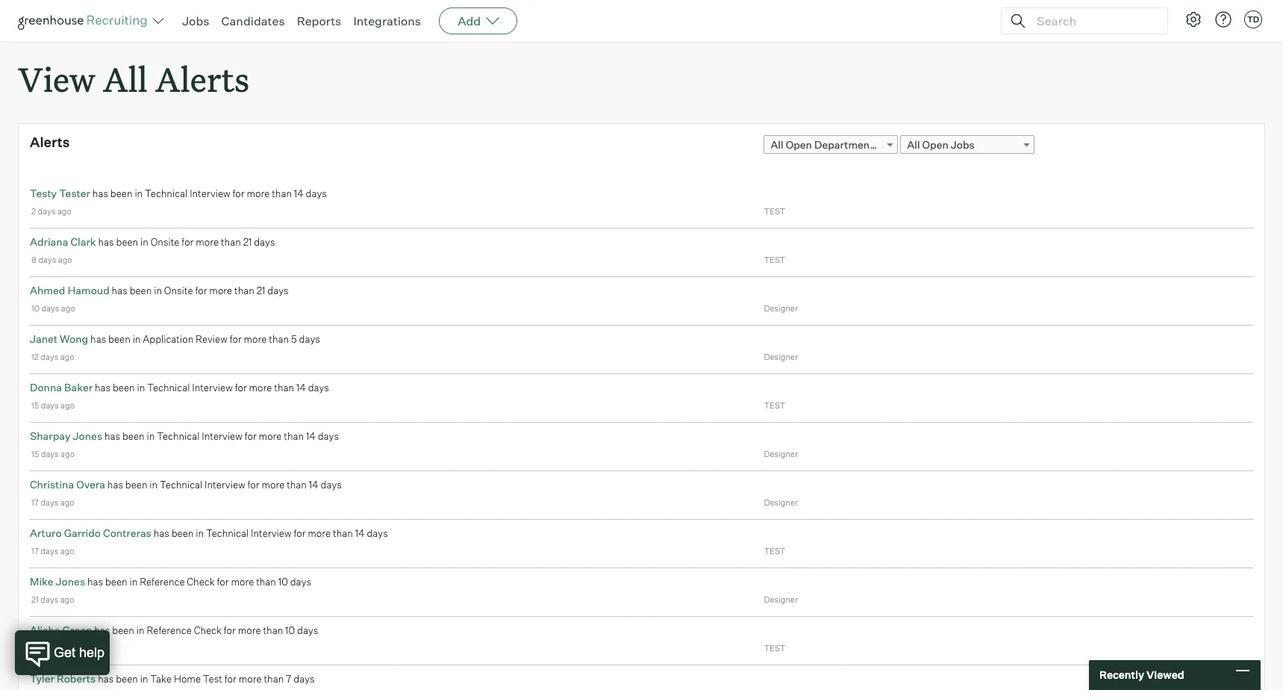 Task type: vqa. For each thing, say whether or not it's contained in the screenshot.
Departments
yes



Task type: locate. For each thing, give the bounding box(es) containing it.
2 vertical spatial 10
[[285, 624, 295, 636]]

for
[[233, 188, 245, 200], [182, 236, 194, 248], [195, 285, 207, 297], [230, 333, 242, 345], [235, 382, 247, 394], [245, 430, 257, 442], [248, 479, 260, 491], [294, 527, 306, 539], [217, 576, 229, 588], [224, 624, 236, 636], [225, 673, 237, 685]]

roberts
[[57, 672, 96, 685]]

2 21 days ago from the top
[[31, 643, 74, 654]]

test
[[764, 206, 786, 217], [764, 255, 786, 265], [764, 400, 786, 411], [764, 546, 786, 556], [764, 643, 786, 654]]

7
[[286, 673, 292, 685]]

td button
[[1242, 7, 1266, 31]]

has for testy tester
[[92, 188, 108, 200]]

interview
[[190, 188, 231, 200], [192, 382, 233, 394], [202, 430, 243, 442], [205, 479, 245, 491], [251, 527, 292, 539]]

tester
[[59, 187, 90, 200]]

all left departments
[[771, 138, 784, 151]]

1 vertical spatial jones
[[56, 575, 85, 588]]

janet
[[30, 332, 58, 345]]

been for sharpay jones
[[122, 430, 145, 442]]

more
[[247, 188, 270, 200], [196, 236, 219, 248], [209, 285, 232, 297], [244, 333, 267, 345], [249, 382, 272, 394], [259, 430, 282, 442], [262, 479, 285, 491], [308, 527, 331, 539], [231, 576, 254, 588], [238, 624, 261, 636], [239, 673, 262, 685]]

reference up tyler roberts has been in take home test for more than 7 days
[[147, 624, 192, 636]]

17 down arturo
[[31, 546, 39, 556]]

has right wong
[[90, 333, 106, 345]]

days inside testy tester has been in technical interview for more than 14 days test
[[306, 188, 327, 200]]

in
[[135, 188, 143, 200], [140, 236, 149, 248], [154, 285, 162, 297], [133, 333, 141, 345], [137, 382, 145, 394], [147, 430, 155, 442], [150, 479, 158, 491], [196, 527, 204, 539], [130, 576, 138, 588], [137, 624, 145, 636], [140, 673, 148, 685]]

1 21 days ago from the top
[[31, 595, 74, 605]]

all right departments
[[908, 138, 920, 151]]

ago down sharpay jones link
[[61, 449, 75, 459]]

14 for tester
[[294, 188, 304, 200]]

10
[[31, 303, 40, 314], [278, 576, 288, 588], [285, 624, 295, 636]]

reports
[[297, 13, 342, 28]]

testy
[[30, 187, 57, 200]]

2 days ago
[[31, 206, 72, 217]]

1 horizontal spatial open
[[923, 138, 949, 151]]

check
[[187, 576, 215, 588], [194, 624, 222, 636]]

all open jobs link
[[901, 135, 1035, 154]]

in inside alisha green has been in reference check for more than 10 days test
[[137, 624, 145, 636]]

1 vertical spatial 21 days ago
[[31, 643, 74, 654]]

has inside christina overa has been in technical interview for more than 14 days designer
[[107, 479, 123, 491]]

onsite
[[151, 236, 180, 248], [164, 285, 193, 297]]

ago for donna
[[61, 400, 75, 411]]

has for sharpay jones
[[105, 430, 120, 442]]

0 vertical spatial jones
[[73, 430, 102, 442]]

for inside "janet wong has been in application review for more than 5 days designer"
[[230, 333, 242, 345]]

in for christina overa
[[150, 479, 158, 491]]

technical inside donna baker has been in technical interview for more than 14 days test
[[147, 382, 190, 394]]

in for alisha green
[[137, 624, 145, 636]]

been inside "janet wong has been in application review for more than 5 days designer"
[[108, 333, 131, 345]]

clark
[[71, 235, 96, 248]]

1 17 days ago from the top
[[31, 498, 74, 508]]

2 17 from the top
[[31, 546, 39, 556]]

ago
[[57, 206, 72, 217], [58, 255, 72, 265], [61, 303, 75, 314], [60, 352, 74, 362], [61, 400, 75, 411], [61, 449, 75, 459], [60, 498, 74, 508], [60, 546, 74, 556], [60, 595, 74, 605], [60, 643, 74, 654]]

been inside ahmed hamoud has been in onsite for more than 21 days designer
[[130, 285, 152, 297]]

in inside ahmed hamoud has been in onsite for more than 21 days designer
[[154, 285, 162, 297]]

jones right "sharpay" on the bottom left of the page
[[73, 430, 102, 442]]

arturo garrido contreras link
[[30, 527, 151, 539]]

interview inside donna baker has been in technical interview for more than 14 days test
[[192, 382, 233, 394]]

all right "view"
[[103, 57, 147, 101]]

days
[[306, 188, 327, 200], [38, 206, 56, 217], [254, 236, 275, 248], [38, 255, 56, 265], [268, 285, 289, 297], [41, 303, 59, 314], [299, 333, 320, 345], [41, 352, 58, 362], [308, 382, 329, 394], [41, 400, 59, 411], [318, 430, 339, 442], [41, 449, 59, 459], [321, 479, 342, 491], [41, 498, 58, 508], [367, 527, 388, 539], [41, 546, 58, 556], [290, 576, 311, 588], [41, 595, 58, 605], [297, 624, 318, 636], [41, 643, 58, 654], [294, 673, 315, 685]]

technical inside christina overa has been in technical interview for more than 14 days designer
[[160, 479, 203, 491]]

14 for baker
[[296, 382, 306, 394]]

for inside testy tester has been in technical interview for more than 14 days test
[[233, 188, 245, 200]]

jones inside sharpay jones has been in technical interview for more than 14 days designer
[[73, 430, 102, 442]]

more inside 'mike jones has been in reference check for more than 10 days designer'
[[231, 576, 254, 588]]

ago down mike jones link
[[60, 595, 74, 605]]

been right tester
[[110, 188, 133, 200]]

donna
[[30, 381, 62, 394]]

been for ahmed hamoud
[[130, 285, 152, 297]]

in inside "janet wong has been in application review for more than 5 days designer"
[[133, 333, 141, 345]]

adriana clark link
[[30, 235, 96, 248]]

17 days ago for christina
[[31, 498, 74, 508]]

0 vertical spatial onsite
[[151, 236, 180, 248]]

more inside alisha green has been in reference check for more than 10 days test
[[238, 624, 261, 636]]

0 vertical spatial check
[[187, 576, 215, 588]]

1 designer from the top
[[764, 303, 798, 314]]

test for tester
[[764, 206, 786, 217]]

ago down ahmed hamoud link
[[61, 303, 75, 314]]

jones
[[73, 430, 102, 442], [56, 575, 85, 588]]

alerts up "testy"
[[30, 134, 70, 150]]

0 vertical spatial reference
[[140, 576, 185, 588]]

17 days ago
[[31, 498, 74, 508], [31, 546, 74, 556]]

interview for sharpay jones
[[202, 430, 243, 442]]

2 designer from the top
[[764, 352, 798, 362]]

in inside donna baker has been in technical interview for more than 14 days test
[[137, 382, 145, 394]]

14
[[294, 188, 304, 200], [296, 382, 306, 394], [306, 430, 316, 442], [309, 479, 319, 491], [355, 527, 365, 539]]

1 vertical spatial 17 days ago
[[31, 546, 74, 556]]

designer inside christina overa has been in technical interview for more than 14 days designer
[[764, 498, 798, 508]]

been inside tyler roberts has been in take home test for more than 7 days
[[116, 673, 138, 685]]

1 vertical spatial alerts
[[30, 134, 70, 150]]

been right the baker
[[113, 382, 135, 394]]

has
[[92, 188, 108, 200], [98, 236, 114, 248], [112, 285, 128, 297], [90, 333, 106, 345], [95, 382, 111, 394], [105, 430, 120, 442], [107, 479, 123, 491], [154, 527, 169, 539], [87, 576, 103, 588], [94, 624, 110, 636], [98, 673, 114, 685]]

hamoud
[[68, 284, 110, 297]]

been right sharpay jones link
[[122, 430, 145, 442]]

1 horizontal spatial jobs
[[951, 138, 975, 151]]

garrido
[[64, 527, 101, 539]]

0 horizontal spatial open
[[786, 138, 812, 151]]

recently viewed
[[1100, 669, 1185, 681]]

for inside adriana clark has been in onsite for more than 21 days test
[[182, 236, 194, 248]]

has right the baker
[[95, 382, 111, 394]]

has right tester
[[92, 188, 108, 200]]

3 designer from the top
[[764, 449, 798, 459]]

2 horizontal spatial all
[[908, 138, 920, 151]]

view
[[18, 57, 95, 101]]

0 vertical spatial jobs
[[182, 13, 209, 28]]

21 days ago for alisha
[[31, 643, 74, 654]]

jobs
[[182, 13, 209, 28], [951, 138, 975, 151]]

mike jones link
[[30, 575, 85, 588]]

2 test from the top
[[764, 255, 786, 265]]

has for alisha green
[[94, 624, 110, 636]]

onsite for clark
[[151, 236, 180, 248]]

2 open from the left
[[923, 138, 949, 151]]

check inside 'mike jones has been in reference check for more than 10 days designer'
[[187, 576, 215, 588]]

1 vertical spatial 15 days ago
[[31, 449, 75, 459]]

17 days ago down christina
[[31, 498, 74, 508]]

overa
[[76, 478, 105, 491]]

technical inside testy tester has been in technical interview for more than 14 days test
[[145, 188, 188, 200]]

been right wong
[[108, 333, 131, 345]]

ago down the garrido
[[60, 546, 74, 556]]

been inside alisha green has been in reference check for more than 10 days test
[[112, 624, 134, 636]]

1 vertical spatial reference
[[147, 624, 192, 636]]

check inside alisha green has been in reference check for more than 10 days test
[[194, 624, 222, 636]]

designer inside "janet wong has been in application review for more than 5 days designer"
[[764, 352, 798, 362]]

jones inside 'mike jones has been in reference check for more than 10 days designer'
[[56, 575, 85, 588]]

been for janet wong
[[108, 333, 131, 345]]

0 vertical spatial 10
[[31, 303, 40, 314]]

reports link
[[297, 13, 342, 28]]

5 designer from the top
[[764, 595, 798, 605]]

1 15 from the top
[[31, 400, 39, 411]]

viewed
[[1147, 669, 1185, 681]]

14 inside sharpay jones has been in technical interview for more than 14 days designer
[[306, 430, 316, 442]]

than inside adriana clark has been in onsite for more than 21 days test
[[221, 236, 241, 248]]

tyler roberts link
[[30, 672, 96, 685]]

has inside adriana clark has been in onsite for more than 21 days test
[[98, 236, 114, 248]]

21
[[243, 236, 252, 248], [257, 285, 265, 297], [31, 595, 39, 605], [31, 643, 39, 654]]

15 days ago
[[31, 400, 75, 411], [31, 449, 75, 459]]

more inside donna baker has been in technical interview for more than 14 days test
[[249, 382, 272, 394]]

mike jones has been in reference check for more than 10 days designer
[[30, 575, 798, 605]]

1 vertical spatial check
[[194, 624, 222, 636]]

15 days ago down donna
[[31, 400, 75, 411]]

in inside tyler roberts has been in take home test for more than 7 days
[[140, 673, 148, 685]]

for inside the arturo garrido contreras has been in technical interview for more than 14 days test
[[294, 527, 306, 539]]

has for adriana clark
[[98, 236, 114, 248]]

reference inside alisha green has been in reference check for more than 10 days test
[[147, 624, 192, 636]]

1 test from the top
[[764, 206, 786, 217]]

0 vertical spatial 15
[[31, 400, 39, 411]]

17 for arturo garrido contreras
[[31, 546, 39, 556]]

21 days ago down alisha
[[31, 643, 74, 654]]

has right 'roberts'
[[98, 673, 114, 685]]

interview inside sharpay jones has been in technical interview for more than 14 days designer
[[202, 430, 243, 442]]

21 days ago down mike jones link
[[31, 595, 74, 605]]

designer for janet wong
[[764, 352, 798, 362]]

0 vertical spatial 17 days ago
[[31, 498, 74, 508]]

ago down donna baker link
[[61, 400, 75, 411]]

janet wong link
[[30, 332, 88, 345]]

ago down wong
[[60, 352, 74, 362]]

has right mike jones link
[[87, 576, 103, 588]]

been right green
[[112, 624, 134, 636]]

days inside christina overa has been in technical interview for more than 14 days designer
[[321, 479, 342, 491]]

onsite inside ahmed hamoud has been in onsite for more than 21 days designer
[[164, 285, 193, 297]]

technical for baker
[[147, 382, 190, 394]]

has inside tyler roberts has been in take home test for more than 7 days
[[98, 673, 114, 685]]

10 inside 'mike jones has been in reference check for more than 10 days designer'
[[278, 576, 288, 588]]

has for donna baker
[[95, 382, 111, 394]]

14 inside the arturo garrido contreras has been in technical interview for more than 14 days test
[[355, 527, 365, 539]]

17 down christina
[[31, 498, 39, 508]]

than inside sharpay jones has been in technical interview for more than 14 days designer
[[284, 430, 304, 442]]

more inside adriana clark has been in onsite for more than 21 days test
[[196, 236, 219, 248]]

configure image
[[1185, 10, 1203, 28]]

4 designer from the top
[[764, 498, 798, 508]]

has right hamoud
[[112, 285, 128, 297]]

1 horizontal spatial alerts
[[155, 57, 249, 101]]

designer inside ahmed hamoud has been in onsite for more than 21 days designer
[[764, 303, 798, 314]]

alisha green has been in reference check for more than 10 days test
[[30, 624, 786, 654]]

designer
[[764, 303, 798, 314], [764, 352, 798, 362], [764, 449, 798, 459], [764, 498, 798, 508], [764, 595, 798, 605]]

been inside donna baker has been in technical interview for more than 14 days test
[[113, 382, 135, 394]]

1 open from the left
[[786, 138, 812, 151]]

technical inside the arturo garrido contreras has been in technical interview for more than 14 days test
[[206, 527, 249, 539]]

onsite inside adriana clark has been in onsite for more than 21 days test
[[151, 236, 180, 248]]

reference
[[140, 576, 185, 588], [147, 624, 192, 636]]

0 vertical spatial 17
[[31, 498, 39, 508]]

been inside testy tester has been in technical interview for more than 14 days test
[[110, 188, 133, 200]]

donna baker link
[[30, 381, 93, 394]]

17 days ago down arturo
[[31, 546, 74, 556]]

interview inside christina overa has been in technical interview for more than 14 days designer
[[205, 479, 245, 491]]

21 inside adriana clark has been in onsite for more than 21 days test
[[243, 236, 252, 248]]

1 horizontal spatial all
[[771, 138, 784, 151]]

in inside the arturo garrido contreras has been in technical interview for more than 14 days test
[[196, 527, 204, 539]]

test inside donna baker has been in technical interview for more than 14 days test
[[764, 400, 786, 411]]

1 vertical spatial 10
[[278, 576, 288, 588]]

has inside 'mike jones has been in reference check for more than 10 days designer'
[[87, 576, 103, 588]]

interview inside testy tester has been in technical interview for more than 14 days test
[[190, 188, 231, 200]]

christina overa link
[[30, 478, 105, 491]]

been for alisha green
[[112, 624, 134, 636]]

15 down donna
[[31, 400, 39, 411]]

5 test from the top
[[764, 643, 786, 654]]

application
[[143, 333, 194, 345]]

than inside tyler roberts has been in take home test for more than 7 days
[[264, 673, 284, 685]]

alerts
[[155, 57, 249, 101], [30, 134, 70, 150]]

in for adriana clark
[[140, 236, 149, 248]]

has inside donna baker has been in technical interview for more than 14 days test
[[95, 382, 111, 394]]

0 horizontal spatial all
[[103, 57, 147, 101]]

in inside sharpay jones has been in technical interview for more than 14 days designer
[[147, 430, 155, 442]]

has right green
[[94, 624, 110, 636]]

alisha green link
[[30, 624, 92, 636]]

technical
[[145, 188, 188, 200], [147, 382, 190, 394], [157, 430, 200, 442], [160, 479, 203, 491], [206, 527, 249, 539]]

2 15 from the top
[[31, 449, 39, 459]]

14 inside christina overa has been in technical interview for more than 14 days designer
[[309, 479, 319, 491]]

been inside 'mike jones has been in reference check for more than 10 days designer'
[[105, 576, 127, 588]]

designer inside 'mike jones has been in reference check for more than 10 days designer'
[[764, 595, 798, 605]]

open
[[786, 138, 812, 151], [923, 138, 949, 151]]

has inside "janet wong has been in application review for more than 5 days designer"
[[90, 333, 106, 345]]

than
[[272, 188, 292, 200], [221, 236, 241, 248], [235, 285, 255, 297], [269, 333, 289, 345], [274, 382, 294, 394], [284, 430, 304, 442], [287, 479, 307, 491], [333, 527, 353, 539], [256, 576, 276, 588], [263, 624, 283, 636], [264, 673, 284, 685]]

baker
[[64, 381, 93, 394]]

been inside christina overa has been in technical interview for more than 14 days designer
[[125, 479, 147, 491]]

been
[[110, 188, 133, 200], [116, 236, 138, 248], [130, 285, 152, 297], [108, 333, 131, 345], [113, 382, 135, 394], [122, 430, 145, 442], [125, 479, 147, 491], [172, 527, 194, 539], [105, 576, 127, 588], [112, 624, 134, 636], [116, 673, 138, 685]]

interview for christina overa
[[205, 479, 245, 491]]

has inside sharpay jones has been in technical interview for more than 14 days designer
[[105, 430, 120, 442]]

ago down testy tester link
[[57, 206, 72, 217]]

green
[[62, 624, 92, 636]]

14 inside testy tester has been in technical interview for more than 14 days test
[[294, 188, 304, 200]]

been right contreras
[[172, 527, 194, 539]]

15 days ago down "sharpay" on the bottom left of the page
[[31, 449, 75, 459]]

has right contreras
[[154, 527, 169, 539]]

ago down "adriana clark" link
[[58, 255, 72, 265]]

alerts down jobs link
[[155, 57, 249, 101]]

in for mike jones
[[130, 576, 138, 588]]

2 17 days ago from the top
[[31, 546, 74, 556]]

all
[[103, 57, 147, 101], [771, 138, 784, 151], [908, 138, 920, 151]]

been inside sharpay jones has been in technical interview for more than 14 days designer
[[122, 430, 145, 442]]

home
[[174, 673, 201, 685]]

1 vertical spatial 17
[[31, 546, 39, 556]]

1 vertical spatial onsite
[[164, 285, 193, 297]]

been right hamoud
[[130, 285, 152, 297]]

has right clark
[[98, 236, 114, 248]]

1 17 from the top
[[31, 498, 39, 508]]

1 vertical spatial 15
[[31, 449, 39, 459]]

adriana
[[30, 235, 68, 248]]

in inside testy tester has been in technical interview for more than 14 days test
[[135, 188, 143, 200]]

ago down alisha green link
[[60, 643, 74, 654]]

jones right mike
[[56, 575, 85, 588]]

0 vertical spatial alerts
[[155, 57, 249, 101]]

been for donna baker
[[113, 382, 135, 394]]

10 inside alisha green has been in reference check for more than 10 days test
[[285, 624, 295, 636]]

in inside christina overa has been in technical interview for more than 14 days designer
[[150, 479, 158, 491]]

4 test from the top
[[764, 546, 786, 556]]

21 days ago
[[31, 595, 74, 605], [31, 643, 74, 654]]

0 vertical spatial 21 days ago
[[31, 595, 74, 605]]

ago down 'christina overa' link
[[60, 498, 74, 508]]

open for jobs
[[923, 138, 949, 151]]

reference inside 'mike jones has been in reference check for more than 10 days designer'
[[140, 576, 185, 588]]

2 15 days ago from the top
[[31, 449, 75, 459]]

0 vertical spatial 15 days ago
[[31, 400, 75, 411]]

has inside ahmed hamoud has been in onsite for more than 21 days designer
[[112, 285, 128, 297]]

in inside 'mike jones has been in reference check for more than 10 days designer'
[[130, 576, 138, 588]]

14 for overa
[[309, 479, 319, 491]]

sharpay jones has been in technical interview for more than 14 days designer
[[30, 430, 798, 459]]

17 days ago for arturo
[[31, 546, 74, 556]]

been right overa
[[125, 479, 147, 491]]

1 15 days ago from the top
[[31, 400, 75, 411]]

15
[[31, 400, 39, 411], [31, 449, 39, 459]]

ago for ahmed
[[61, 303, 75, 314]]

interview for donna baker
[[192, 382, 233, 394]]

has right sharpay jones link
[[105, 430, 120, 442]]

has for tyler roberts
[[98, 673, 114, 685]]

in for janet wong
[[133, 333, 141, 345]]

for inside donna baker has been in technical interview for more than 14 days test
[[235, 382, 247, 394]]

3 test from the top
[[764, 400, 786, 411]]

0 horizontal spatial jobs
[[182, 13, 209, 28]]

has right overa
[[107, 479, 123, 491]]

15 down "sharpay" on the bottom left of the page
[[31, 449, 39, 459]]

than inside alisha green has been in reference check for more than 10 days test
[[263, 624, 283, 636]]

been down contreras
[[105, 576, 127, 588]]

17
[[31, 498, 39, 508], [31, 546, 39, 556]]

in inside adriana clark has been in onsite for more than 21 days test
[[140, 236, 149, 248]]

been left take
[[116, 673, 138, 685]]

check for mike jones
[[187, 576, 215, 588]]

been right clark
[[116, 236, 138, 248]]

reference down contreras
[[140, 576, 185, 588]]



Task type: describe. For each thing, give the bounding box(es) containing it.
14 for jones
[[306, 430, 316, 442]]

been for mike jones
[[105, 576, 127, 588]]

15 days ago for sharpay
[[31, 449, 75, 459]]

take
[[150, 673, 172, 685]]

interview for testy tester
[[190, 188, 231, 200]]

ago for janet
[[60, 352, 74, 362]]

reference for jones
[[140, 576, 185, 588]]

onsite for hamoud
[[164, 285, 193, 297]]

test for green
[[764, 643, 786, 654]]

has inside the arturo garrido contreras has been in technical interview for more than 14 days test
[[154, 527, 169, 539]]

for inside 'mike jones has been in reference check for more than 10 days designer'
[[217, 576, 229, 588]]

been for christina overa
[[125, 479, 147, 491]]

arturo garrido contreras has been in technical interview for more than 14 days test
[[30, 527, 786, 556]]

15 for sharpay jones
[[31, 449, 39, 459]]

ago for testy
[[57, 206, 72, 217]]

technical for tester
[[145, 188, 188, 200]]

in for ahmed hamoud
[[154, 285, 162, 297]]

than inside 'mike jones has been in reference check for more than 10 days designer'
[[256, 576, 276, 588]]

all open jobs
[[908, 138, 975, 151]]

testy tester link
[[30, 187, 90, 200]]

been for testy tester
[[110, 188, 133, 200]]

8
[[31, 255, 37, 265]]

ago for sharpay
[[61, 449, 75, 459]]

been for adriana clark
[[116, 236, 138, 248]]

integrations
[[354, 13, 421, 28]]

td
[[1248, 14, 1260, 25]]

christina overa has been in technical interview for more than 14 days designer
[[30, 478, 798, 508]]

jobs link
[[182, 13, 209, 28]]

all open departments link
[[764, 135, 899, 154]]

in for testy tester
[[135, 188, 143, 200]]

for inside christina overa has been in technical interview for more than 14 days designer
[[248, 479, 260, 491]]

christina
[[30, 478, 74, 491]]

5
[[291, 333, 297, 345]]

integrations link
[[354, 13, 421, 28]]

ahmed
[[30, 284, 65, 297]]

days inside 'mike jones has been in reference check for more than 10 days designer'
[[290, 576, 311, 588]]

in for tyler roberts
[[140, 673, 148, 685]]

been for tyler roberts
[[116, 673, 138, 685]]

days inside alisha green has been in reference check for more than 10 days test
[[297, 624, 318, 636]]

all open departments
[[771, 138, 879, 151]]

days inside "janet wong has been in application review for more than 5 days designer"
[[299, 333, 320, 345]]

12 days ago
[[31, 352, 74, 362]]

days inside adriana clark has been in onsite for more than 21 days test
[[254, 236, 275, 248]]

Search text field
[[1034, 10, 1155, 32]]

designer for mike jones
[[764, 595, 798, 605]]

1 vertical spatial jobs
[[951, 138, 975, 151]]

open for departments
[[786, 138, 812, 151]]

more inside "janet wong has been in application review for more than 5 days designer"
[[244, 333, 267, 345]]

ago for mike
[[60, 595, 74, 605]]

view all alerts
[[18, 57, 249, 101]]

15 days ago for donna
[[31, 400, 75, 411]]

tyler
[[30, 672, 54, 685]]

days inside sharpay jones has been in technical interview for more than 14 days designer
[[318, 430, 339, 442]]

2
[[31, 206, 36, 217]]

12
[[31, 352, 39, 362]]

has for christina overa
[[107, 479, 123, 491]]

departments
[[815, 138, 879, 151]]

in for sharpay jones
[[147, 430, 155, 442]]

15 for donna baker
[[31, 400, 39, 411]]

technical for jones
[[157, 430, 200, 442]]

than inside the arturo garrido contreras has been in technical interview for more than 14 days test
[[333, 527, 353, 539]]

test
[[203, 673, 222, 685]]

more inside sharpay jones has been in technical interview for more than 14 days designer
[[259, 430, 282, 442]]

adriana clark has been in onsite for more than 21 days test
[[30, 235, 786, 265]]

designer for sharpay jones
[[764, 449, 798, 459]]

test inside adriana clark has been in onsite for more than 21 days test
[[764, 255, 786, 265]]

more inside testy tester has been in technical interview for more than 14 days test
[[247, 188, 270, 200]]

10 for mike jones
[[278, 576, 288, 588]]

recently
[[1100, 669, 1145, 681]]

than inside donna baker has been in technical interview for more than 14 days test
[[274, 382, 294, 394]]

days inside tyler roberts has been in take home test for more than 7 days
[[294, 673, 315, 685]]

alisha
[[30, 624, 60, 636]]

sharpay
[[30, 430, 71, 442]]

jones for sharpay jones
[[73, 430, 102, 442]]

ahmed hamoud has been in onsite for more than 21 days designer
[[30, 284, 798, 314]]

greenhouse recruiting image
[[18, 12, 152, 30]]

review
[[196, 333, 228, 345]]

for inside sharpay jones has been in technical interview for more than 14 days designer
[[245, 430, 257, 442]]

10 days ago
[[31, 303, 75, 314]]

add
[[458, 13, 481, 28]]

jones for mike jones
[[56, 575, 85, 588]]

in for donna baker
[[137, 382, 145, 394]]

than inside "janet wong has been in application review for more than 5 days designer"
[[269, 333, 289, 345]]

designer for christina overa
[[764, 498, 798, 508]]

contreras
[[103, 527, 151, 539]]

mike
[[30, 575, 53, 588]]

more inside tyler roberts has been in take home test for more than 7 days
[[239, 673, 262, 685]]

wong
[[60, 332, 88, 345]]

has for ahmed hamoud
[[112, 285, 128, 297]]

21 days ago for mike
[[31, 595, 74, 605]]

than inside christina overa has been in technical interview for more than 14 days designer
[[287, 479, 307, 491]]

than inside ahmed hamoud has been in onsite for more than 21 days designer
[[235, 285, 255, 297]]

candidates
[[221, 13, 285, 28]]

interview inside the arturo garrido contreras has been in technical interview for more than 14 days test
[[251, 527, 292, 539]]

ago for arturo
[[60, 546, 74, 556]]

td button
[[1245, 10, 1263, 28]]

days inside the arturo garrido contreras has been in technical interview for more than 14 days test
[[367, 527, 388, 539]]

test inside the arturo garrido contreras has been in technical interview for more than 14 days test
[[764, 546, 786, 556]]

ahmed hamoud link
[[30, 284, 110, 297]]

for inside tyler roberts has been in take home test for more than 7 days
[[225, 673, 237, 685]]

all for all open jobs
[[908, 138, 920, 151]]

ago for alisha
[[60, 643, 74, 654]]

candidates link
[[221, 13, 285, 28]]

more inside ahmed hamoud has been in onsite for more than 21 days designer
[[209, 285, 232, 297]]

been inside the arturo garrido contreras has been in technical interview for more than 14 days test
[[172, 527, 194, 539]]

0 horizontal spatial alerts
[[30, 134, 70, 150]]

tyler roberts has been in take home test for more than 7 days
[[30, 672, 315, 685]]

donna baker has been in technical interview for more than 14 days test
[[30, 381, 786, 411]]

21 inside ahmed hamoud has been in onsite for more than 21 days designer
[[257, 285, 265, 297]]

has for janet wong
[[90, 333, 106, 345]]

ago for adriana
[[58, 255, 72, 265]]

more inside christina overa has been in technical interview for more than 14 days designer
[[262, 479, 285, 491]]

testy tester has been in technical interview for more than 14 days test
[[30, 187, 786, 217]]

8 days ago
[[31, 255, 72, 265]]

than inside testy tester has been in technical interview for more than 14 days test
[[272, 188, 292, 200]]

more inside the arturo garrido contreras has been in technical interview for more than 14 days test
[[308, 527, 331, 539]]

all for all open departments
[[771, 138, 784, 151]]

has for mike jones
[[87, 576, 103, 588]]

days inside ahmed hamoud has been in onsite for more than 21 days designer
[[268, 285, 289, 297]]

for inside alisha green has been in reference check for more than 10 days test
[[224, 624, 236, 636]]

technical for overa
[[160, 479, 203, 491]]

ago for christina
[[60, 498, 74, 508]]

17 for christina overa
[[31, 498, 39, 508]]

days inside donna baker has been in technical interview for more than 14 days test
[[308, 382, 329, 394]]

check for alisha green
[[194, 624, 222, 636]]

add button
[[439, 7, 518, 34]]

sharpay jones link
[[30, 430, 102, 442]]

test for baker
[[764, 400, 786, 411]]

for inside ahmed hamoud has been in onsite for more than 21 days designer
[[195, 285, 207, 297]]

reference for green
[[147, 624, 192, 636]]

arturo
[[30, 527, 62, 539]]

10 for alisha green
[[285, 624, 295, 636]]

janet wong has been in application review for more than 5 days designer
[[30, 332, 798, 362]]



